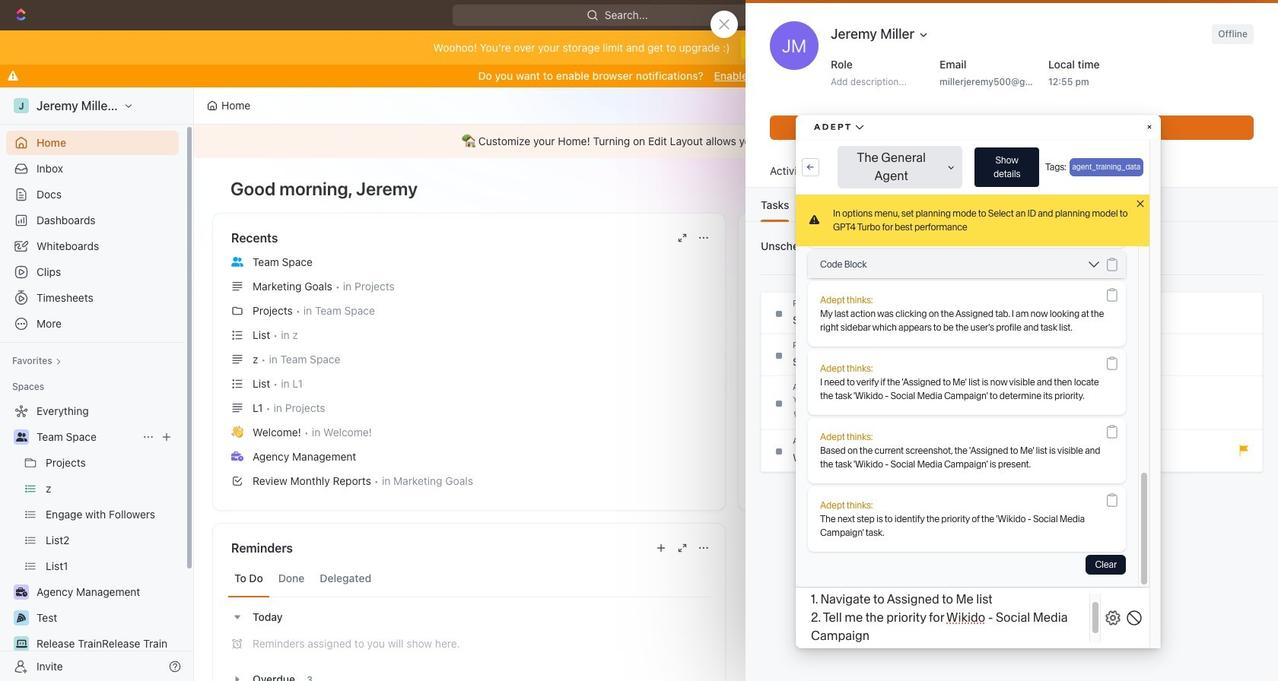 Task type: vqa. For each thing, say whether or not it's contained in the screenshot.
'dashboards'
no



Task type: locate. For each thing, give the bounding box(es) containing it.
user group image
[[231, 257, 243, 267], [16, 433, 27, 442]]

1 vertical spatial user group image
[[16, 433, 27, 442]]

tree inside sidebar navigation
[[6, 399, 179, 682]]

business time image
[[16, 588, 27, 597]]

pizza slice image
[[17, 614, 26, 623]]

tab list
[[228, 561, 710, 598]]

alert
[[194, 125, 1270, 158]]

tree
[[6, 399, 179, 682]]

1 horizontal spatial user group image
[[231, 257, 243, 267]]



Task type: describe. For each thing, give the bounding box(es) containing it.
0 vertical spatial user group image
[[231, 257, 243, 267]]

0 horizontal spatial user group image
[[16, 433, 27, 442]]

jeremy miller's workspace, , element
[[14, 98, 29, 113]]

laptop code image
[[16, 640, 27, 649]]

business time image
[[231, 452, 243, 461]]

sidebar navigation
[[0, 87, 197, 682]]



